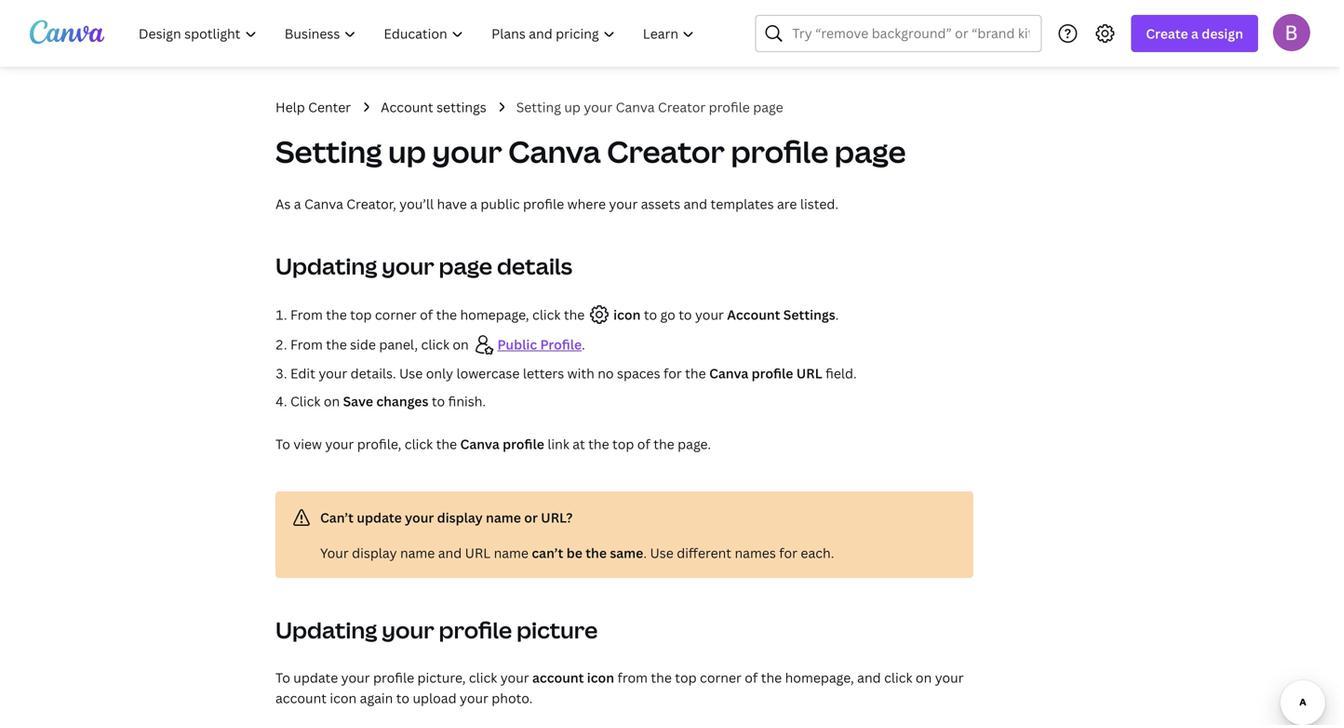 Task type: describe. For each thing, give the bounding box(es) containing it.
view
[[293, 435, 322, 453]]

at
[[573, 435, 585, 453]]

0 horizontal spatial use
[[399, 364, 423, 382]]

0 vertical spatial account
[[381, 98, 433, 116]]

to right go
[[679, 306, 692, 323]]

to inside "from the top corner of the homepage, and click on your account icon again to upload your photo."
[[396, 689, 410, 707]]

listed.
[[800, 195, 839, 213]]

different
[[677, 544, 732, 562]]

1 horizontal spatial use
[[650, 544, 674, 562]]

from the side panel, click on
[[290, 336, 472, 353]]

details
[[497, 251, 573, 281]]

0 vertical spatial for
[[664, 364, 682, 382]]

letters
[[523, 364, 564, 382]]

1 vertical spatial and
[[438, 544, 462, 562]]

design
[[1202, 25, 1244, 42]]

page inside setting up your canva creator profile page link
[[753, 98, 783, 116]]

0 horizontal spatial display
[[352, 544, 397, 562]]

upload
[[413, 689, 457, 707]]

public profile
[[498, 336, 582, 353]]

homepage, for and
[[785, 669, 854, 686]]

edit
[[290, 364, 315, 382]]

name down can't update your display name or url?
[[400, 544, 435, 562]]

from
[[618, 669, 648, 686]]

help center
[[276, 98, 351, 116]]

changes
[[376, 392, 429, 410]]

from for from the top corner of the homepage, click the
[[290, 306, 323, 323]]

0 vertical spatial setting up your canva creator profile page
[[516, 98, 783, 116]]

0 vertical spatial url
[[797, 364, 823, 382]]

1 horizontal spatial .
[[644, 544, 647, 562]]

settings
[[784, 306, 836, 323]]

from the top corner of the homepage, click the
[[290, 306, 588, 323]]

click on save changes to finish.
[[290, 392, 486, 410]]

your
[[320, 544, 349, 562]]

to left go
[[644, 306, 657, 323]]

homepage, for click
[[460, 306, 529, 323]]

where
[[567, 195, 606, 213]]

picture,
[[418, 669, 466, 686]]

0 vertical spatial icon
[[610, 306, 641, 323]]

spaces
[[617, 364, 660, 382]]

assets
[[641, 195, 681, 213]]

from the top corner of the homepage, and click on your account icon again to upload your photo.
[[276, 669, 964, 707]]

field.
[[826, 364, 857, 382]]

corner for from
[[375, 306, 417, 323]]

updating your profile picture
[[276, 615, 598, 645]]

lowercase
[[457, 364, 520, 382]]

1 vertical spatial creator
[[607, 131, 725, 172]]

public
[[481, 195, 520, 213]]

click inside "from the top corner of the homepage, and click on your account icon again to upload your photo."
[[884, 669, 913, 686]]

page.
[[678, 435, 711, 453]]

update for can't
[[357, 509, 402, 526]]

of for from
[[745, 669, 758, 686]]

details.
[[351, 364, 396, 382]]

account inside "from the top corner of the homepage, and click on your account icon again to upload your photo."
[[276, 689, 327, 707]]

to view your profile, click the canva profile link at the top of the page.
[[276, 435, 711, 453]]

click
[[290, 392, 321, 410]]

go
[[660, 306, 676, 323]]

are
[[777, 195, 797, 213]]

1 vertical spatial setting up your canva creator profile page
[[276, 131, 906, 172]]

each.
[[801, 544, 834, 562]]

can't
[[532, 544, 563, 562]]

1 vertical spatial for
[[779, 544, 798, 562]]

create a design button
[[1131, 15, 1258, 52]]

1 vertical spatial icon
[[587, 669, 614, 686]]

bob builder image
[[1273, 14, 1311, 51]]

1 vertical spatial page
[[835, 131, 906, 172]]

be
[[567, 544, 583, 562]]

1 horizontal spatial a
[[470, 195, 478, 213]]

1 horizontal spatial display
[[437, 509, 483, 526]]



Task type: locate. For each thing, give the bounding box(es) containing it.
name left can't
[[494, 544, 529, 562]]

a for design
[[1192, 25, 1199, 42]]

0 vertical spatial up
[[564, 98, 581, 116]]

only
[[426, 364, 453, 382]]

0 horizontal spatial top
[[350, 306, 372, 323]]

1 vertical spatial homepage,
[[785, 669, 854, 686]]

1 from from the top
[[290, 306, 323, 323]]

1 horizontal spatial account
[[532, 669, 584, 686]]

1 to from the top
[[276, 435, 290, 453]]

0 vertical spatial update
[[357, 509, 402, 526]]

2 vertical spatial and
[[857, 669, 881, 686]]

0 horizontal spatial of
[[420, 306, 433, 323]]

display left or
[[437, 509, 483, 526]]

with
[[567, 364, 595, 382]]

icon inside "from the top corner of the homepage, and click on your account icon again to upload your photo."
[[330, 689, 357, 707]]

1 horizontal spatial url
[[797, 364, 823, 382]]

url
[[797, 364, 823, 382], [465, 544, 491, 562]]

2 horizontal spatial a
[[1192, 25, 1199, 42]]

2 vertical spatial .
[[644, 544, 647, 562]]

0 vertical spatial from
[[290, 306, 323, 323]]

1 vertical spatial url
[[465, 544, 491, 562]]

0 vertical spatial homepage,
[[460, 306, 529, 323]]

account
[[532, 669, 584, 686], [276, 689, 327, 707]]

2 horizontal spatial .
[[836, 306, 839, 323]]

2 vertical spatial of
[[745, 669, 758, 686]]

help
[[276, 98, 305, 116]]

2 to from the top
[[276, 669, 290, 686]]

url down can't update your display name or url?
[[465, 544, 491, 562]]

can't update your display name or url?
[[320, 509, 573, 526]]

account settings link
[[381, 97, 487, 117]]

top up the side
[[350, 306, 372, 323]]

0 vertical spatial page
[[753, 98, 783, 116]]

account down picture
[[532, 669, 584, 686]]

Try "remove background" or "brand kit" search field
[[793, 16, 1030, 51]]

name
[[486, 509, 521, 526], [400, 544, 435, 562], [494, 544, 529, 562]]

from for from the side panel, click on
[[290, 336, 323, 353]]

1 horizontal spatial on
[[453, 336, 469, 353]]

a right as on the left top of the page
[[294, 195, 301, 213]]

homepage, inside "from the top corner of the homepage, and click on your account icon again to upload your photo."
[[785, 669, 854, 686]]

to right 'again'
[[396, 689, 410, 707]]

side
[[350, 336, 376, 353]]

your display name and url name can't be the same . use different names for each.
[[320, 544, 834, 562]]

.
[[836, 306, 839, 323], [582, 336, 585, 353], [644, 544, 647, 562]]

1 horizontal spatial and
[[684, 195, 708, 213]]

settings
[[437, 98, 487, 116]]

0 horizontal spatial page
[[439, 251, 492, 281]]

display
[[437, 509, 483, 526], [352, 544, 397, 562]]

account left 'again'
[[276, 689, 327, 707]]

of for from
[[420, 306, 433, 323]]

to
[[276, 435, 290, 453], [276, 669, 290, 686]]

icon
[[610, 306, 641, 323], [587, 669, 614, 686], [330, 689, 357, 707]]

top
[[350, 306, 372, 323], [613, 435, 634, 453], [675, 669, 697, 686]]

public profile link
[[498, 336, 582, 353]]

updating your page details
[[276, 251, 573, 281]]

a right have
[[470, 195, 478, 213]]

panel,
[[379, 336, 418, 353]]

your
[[584, 98, 613, 116], [432, 131, 502, 172], [609, 195, 638, 213], [382, 251, 434, 281], [695, 306, 724, 323], [319, 364, 347, 382], [325, 435, 354, 453], [405, 509, 434, 526], [382, 615, 434, 645], [341, 669, 370, 686], [501, 669, 529, 686], [935, 669, 964, 686], [460, 689, 489, 707]]

0 vertical spatial corner
[[375, 306, 417, 323]]

1 vertical spatial from
[[290, 336, 323, 353]]

link
[[548, 435, 570, 453]]

1 horizontal spatial account
[[727, 306, 780, 323]]

up
[[564, 98, 581, 116], [388, 131, 426, 172]]

top for from
[[675, 669, 697, 686]]

same
[[610, 544, 644, 562]]

profile
[[709, 98, 750, 116], [731, 131, 829, 172], [523, 195, 564, 213], [752, 364, 793, 382], [503, 435, 544, 453], [439, 615, 512, 645], [373, 669, 414, 686]]

updating down as on the left top of the page
[[276, 251, 377, 281]]

updating for updating your page details
[[276, 251, 377, 281]]

1 vertical spatial up
[[388, 131, 426, 172]]

0 horizontal spatial homepage,
[[460, 306, 529, 323]]

2 horizontal spatial top
[[675, 669, 697, 686]]

as
[[276, 195, 291, 213]]

1 updating from the top
[[276, 251, 377, 281]]

update for to
[[293, 669, 338, 686]]

1 horizontal spatial of
[[637, 435, 650, 453]]

1 vertical spatial account
[[727, 306, 780, 323]]

profile,
[[357, 435, 402, 453]]

updating down your
[[276, 615, 377, 645]]

a inside dropdown button
[[1192, 25, 1199, 42]]

0 horizontal spatial update
[[293, 669, 338, 686]]

0 horizontal spatial url
[[465, 544, 491, 562]]

finish.
[[448, 392, 486, 410]]

2 updating from the top
[[276, 615, 377, 645]]

2 vertical spatial top
[[675, 669, 697, 686]]

to for to view your profile, click the
[[276, 435, 290, 453]]

0 vertical spatial updating
[[276, 251, 377, 281]]

setting down center in the top of the page
[[276, 131, 382, 172]]

templates
[[711, 195, 774, 213]]

corner inside "from the top corner of the homepage, and click on your account icon again to upload your photo."
[[700, 669, 742, 686]]

1 horizontal spatial for
[[779, 544, 798, 562]]

a
[[1192, 25, 1199, 42], [294, 195, 301, 213], [470, 195, 478, 213]]

names
[[735, 544, 776, 562]]

account
[[381, 98, 433, 116], [727, 306, 780, 323]]

1 vertical spatial top
[[613, 435, 634, 453]]

1 horizontal spatial update
[[357, 509, 402, 526]]

0 vertical spatial display
[[437, 509, 483, 526]]

to go to your account settings .
[[641, 306, 839, 323]]

edit your details. use only lowercase letters with no spaces for the canva profile url field.
[[290, 364, 857, 382]]

2 horizontal spatial and
[[857, 669, 881, 686]]

1 vertical spatial update
[[293, 669, 338, 686]]

can't
[[320, 509, 354, 526]]

on
[[453, 336, 469, 353], [324, 392, 340, 410], [916, 669, 932, 686]]

1 vertical spatial use
[[650, 544, 674, 562]]

again
[[360, 689, 393, 707]]

2 from from the top
[[290, 336, 323, 353]]

0 vertical spatial top
[[350, 306, 372, 323]]

0 vertical spatial use
[[399, 364, 423, 382]]

you'll
[[400, 195, 434, 213]]

account settings
[[381, 98, 487, 116]]

display right your
[[352, 544, 397, 562]]

setting right settings
[[516, 98, 561, 116]]

the
[[326, 306, 347, 323], [436, 306, 457, 323], [564, 306, 585, 323], [326, 336, 347, 353], [685, 364, 706, 382], [436, 435, 457, 453], [588, 435, 609, 453], [654, 435, 675, 453], [586, 544, 607, 562], [651, 669, 672, 686], [761, 669, 782, 686]]

1 vertical spatial to
[[276, 669, 290, 686]]

a for canva
[[294, 195, 301, 213]]

to
[[644, 306, 657, 323], [679, 306, 692, 323], [432, 392, 445, 410], [396, 689, 410, 707]]

2 vertical spatial icon
[[330, 689, 357, 707]]

1 horizontal spatial homepage,
[[785, 669, 854, 686]]

0 vertical spatial to
[[276, 435, 290, 453]]

updating
[[276, 251, 377, 281], [276, 615, 377, 645]]

create
[[1146, 25, 1188, 42]]

0 horizontal spatial account
[[276, 689, 327, 707]]

. up 'field.'
[[836, 306, 839, 323]]

no
[[598, 364, 614, 382]]

corner right from
[[700, 669, 742, 686]]

name left or
[[486, 509, 521, 526]]

profile
[[540, 336, 582, 353]]

have
[[437, 195, 467, 213]]

for left each.
[[779, 544, 798, 562]]

1 vertical spatial on
[[324, 392, 340, 410]]

as a canva creator, you'll have a public profile where your assets and templates are listed.
[[276, 195, 839, 213]]

. up the with
[[582, 336, 585, 353]]

setting up your canva creator profile page link
[[516, 97, 783, 117]]

top right at
[[613, 435, 634, 453]]

to update your profile picture, click your account icon
[[276, 669, 614, 686]]

1 vertical spatial corner
[[700, 669, 742, 686]]

of inside "from the top corner of the homepage, and click on your account icon again to upload your photo."
[[745, 669, 758, 686]]

0 horizontal spatial on
[[324, 392, 340, 410]]

a left design
[[1192, 25, 1199, 42]]

url?
[[541, 509, 573, 526]]

icon left from
[[587, 669, 614, 686]]

0 horizontal spatial a
[[294, 195, 301, 213]]

0 horizontal spatial up
[[388, 131, 426, 172]]

0 vertical spatial and
[[684, 195, 708, 213]]

1 horizontal spatial setting
[[516, 98, 561, 116]]

corner for from
[[700, 669, 742, 686]]

1 horizontal spatial up
[[564, 98, 581, 116]]

0 vertical spatial of
[[420, 306, 433, 323]]

1 vertical spatial setting
[[276, 131, 382, 172]]

or
[[524, 509, 538, 526]]

setting up your canva creator profile page
[[516, 98, 783, 116], [276, 131, 906, 172]]

picture
[[517, 615, 598, 645]]

icon left 'again'
[[330, 689, 357, 707]]

1 vertical spatial display
[[352, 544, 397, 562]]

1 vertical spatial of
[[637, 435, 650, 453]]

0 vertical spatial account
[[532, 669, 584, 686]]

corner
[[375, 306, 417, 323], [700, 669, 742, 686]]

create a design
[[1146, 25, 1244, 42]]

page
[[753, 98, 783, 116], [835, 131, 906, 172], [439, 251, 492, 281]]

click
[[532, 306, 561, 323], [421, 336, 450, 353], [405, 435, 433, 453], [469, 669, 497, 686], [884, 669, 913, 686]]

1 horizontal spatial corner
[[700, 669, 742, 686]]

1 vertical spatial updating
[[276, 615, 377, 645]]

use left only at the bottom left of the page
[[399, 364, 423, 382]]

0 horizontal spatial and
[[438, 544, 462, 562]]

0 horizontal spatial account
[[381, 98, 433, 116]]

for
[[664, 364, 682, 382], [779, 544, 798, 562]]

use right same in the bottom left of the page
[[650, 544, 674, 562]]

center
[[308, 98, 351, 116]]

2 vertical spatial page
[[439, 251, 492, 281]]

top level navigation element
[[127, 15, 711, 52]]

url left 'field.'
[[797, 364, 823, 382]]

1 vertical spatial account
[[276, 689, 327, 707]]

0 vertical spatial .
[[836, 306, 839, 323]]

and inside "from the top corner of the homepage, and click on your account icon again to upload your photo."
[[857, 669, 881, 686]]

2 horizontal spatial of
[[745, 669, 758, 686]]

icon left go
[[610, 306, 641, 323]]

1 horizontal spatial top
[[613, 435, 634, 453]]

use
[[399, 364, 423, 382], [650, 544, 674, 562]]

2 vertical spatial on
[[916, 669, 932, 686]]

to down only at the bottom left of the page
[[432, 392, 445, 410]]

0 vertical spatial setting
[[516, 98, 561, 116]]

and
[[684, 195, 708, 213], [438, 544, 462, 562], [857, 669, 881, 686]]

2 horizontal spatial page
[[835, 131, 906, 172]]

2 horizontal spatial on
[[916, 669, 932, 686]]

1 horizontal spatial page
[[753, 98, 783, 116]]

creator
[[658, 98, 706, 116], [607, 131, 725, 172]]

homepage,
[[460, 306, 529, 323], [785, 669, 854, 686]]

top inside "from the top corner of the homepage, and click on your account icon again to upload your photo."
[[675, 669, 697, 686]]

save
[[343, 392, 373, 410]]

top for from
[[350, 306, 372, 323]]

. left different
[[644, 544, 647, 562]]

0 vertical spatial on
[[453, 336, 469, 353]]

corner up the panel,
[[375, 306, 417, 323]]

0 vertical spatial creator
[[658, 98, 706, 116]]

1 vertical spatial .
[[582, 336, 585, 353]]

0 horizontal spatial for
[[664, 364, 682, 382]]

on inside "from the top corner of the homepage, and click on your account icon again to upload your photo."
[[916, 669, 932, 686]]

to for to update your profile picture, click your
[[276, 669, 290, 686]]

updating for updating your profile picture
[[276, 615, 377, 645]]

top right from
[[675, 669, 697, 686]]

for right the spaces
[[664, 364, 682, 382]]

photo.
[[492, 689, 533, 707]]

0 horizontal spatial corner
[[375, 306, 417, 323]]

public
[[498, 336, 537, 353]]

0 horizontal spatial .
[[582, 336, 585, 353]]

setting
[[516, 98, 561, 116], [276, 131, 382, 172]]

help center link
[[276, 97, 351, 117]]

0 horizontal spatial setting
[[276, 131, 382, 172]]

creator,
[[347, 195, 396, 213]]



Task type: vqa. For each thing, say whether or not it's contained in the screenshot.
Help
yes



